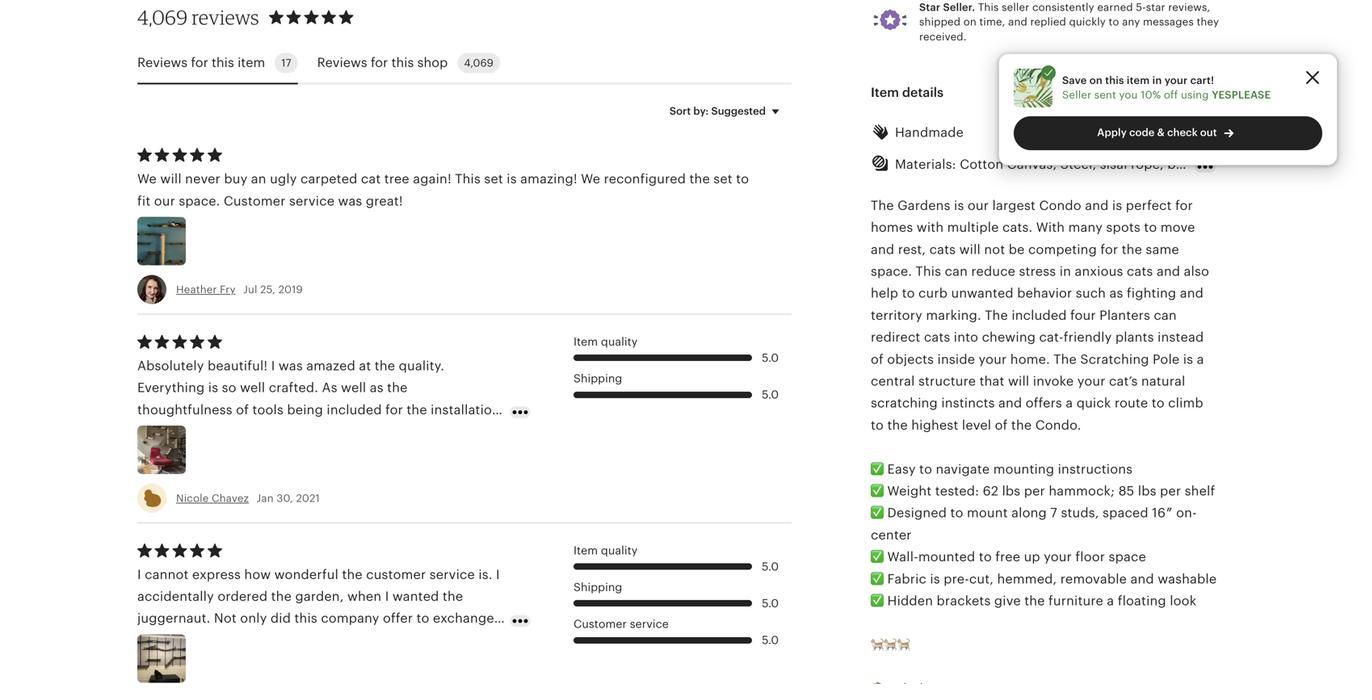 Task type: vqa. For each thing, say whether or not it's contained in the screenshot.
the to inside the go to help center link
no



Task type: describe. For each thing, give the bounding box(es) containing it.
details
[[903, 85, 944, 100]]

rope,
[[1132, 157, 1165, 172]]

behavior
[[1018, 286, 1073, 301]]

5 5.0 from the top
[[762, 634, 779, 647]]

tree
[[385, 172, 410, 186]]

cats.
[[1003, 220, 1033, 235]]

7
[[1051, 506, 1058, 521]]

and down homes
[[871, 242, 895, 257]]

anxious
[[1075, 264, 1124, 279]]

and down also
[[1181, 286, 1204, 301]]

mounting
[[994, 462, 1055, 477]]

time,
[[980, 16, 1006, 28]]

our inside we will never buy an ugly carpeted cat tree again! this set is amazing! we reconfigured the set to fit our space. customer service was great!
[[154, 194, 175, 208]]

rest,
[[899, 242, 926, 257]]

as inside the gardens is our largest condo and is perfect for homes with multiple cats. with many spots to move and rest, cats will not be competing for the same space. this can reduce stress in anxious cats and also help to curb unwanted behavior such as fighting and territory marking. the included four planters can redirect cats into chewing cat-friendly plants instead of objects inside your home. the scratching pole is a central structure that will invoke your cat's natural scratching instincts and offers a quick route to climb to the highest level of the condo.
[[1110, 286, 1124, 301]]

2 vertical spatial of
[[995, 418, 1008, 433]]

4 5.0 from the top
[[762, 598, 779, 610]]

🐈🐈🐈
[[871, 638, 910, 653]]

scratching
[[871, 396, 938, 411]]

center
[[871, 528, 912, 543]]

i
[[271, 359, 275, 373]]

85
[[1119, 484, 1135, 499]]

view details of this review photo by autumn coffey image
[[137, 635, 186, 683]]

reviews
[[192, 5, 259, 29]]

2 per from the left
[[1161, 484, 1182, 499]]

steel,
[[1061, 157, 1097, 172]]

1 5.0 from the top
[[762, 352, 779, 364]]

view details of this review photo by nicole chavez image
[[137, 426, 186, 474]]

fry
[[220, 284, 236, 296]]

shipping for view details of this review photo by nicole chavez
[[574, 373, 623, 385]]

62
[[983, 484, 999, 499]]

unwanted
[[952, 286, 1014, 301]]

6 ✅ from the top
[[871, 594, 884, 609]]

and inside ✅ easy to navigate mounting instructions ✅ weight tested: 62 lbs per hammock; 85 lbs per shelf ✅ designed to mount along 7 studs, spaced 16″ on- center ✅ wall-mounted to free up your floor space ✅ fabric is pre-cut, hemmed, removable and washable ✅ hidden brackets give the furniture a floating look
[[1131, 572, 1155, 587]]

this seller consistently earned 5-star reviews, shipped on time, and replied quickly to any messages they received.
[[920, 1, 1220, 43]]

with
[[917, 220, 944, 235]]

mounted
[[919, 550, 976, 565]]

your up quick
[[1078, 374, 1106, 389]]

instincts
[[942, 396, 995, 411]]

2 we from the left
[[581, 172, 601, 186]]

this inside we will never buy an ugly carpeted cat tree again! this set is amazing! we reconfigured the set to fit our space. customer service was great!
[[455, 172, 481, 186]]

sent
[[1095, 89, 1117, 101]]

1 horizontal spatial the
[[985, 308, 1009, 323]]

this inside this seller consistently earned 5-star reviews, shipped on time, and replied quickly to any messages they received.
[[979, 1, 999, 13]]

floor
[[1076, 550, 1106, 565]]

1 vertical spatial customer
[[574, 618, 627, 631]]

2 horizontal spatial will
[[1009, 374, 1030, 389]]

move
[[1161, 220, 1196, 235]]

for down "4,069 reviews"
[[191, 55, 208, 70]]

apply code & check out link
[[1014, 116, 1323, 150]]

star
[[920, 1, 941, 13]]

this for save on this item in your cart! seller sent you 10% off using yesplease
[[1106, 74, 1125, 86]]

✅ easy to navigate mounting instructions ✅ weight tested: 62 lbs per hammock; 85 lbs per shelf ✅ designed to mount along 7 studs, spaced 16″ on- center ✅ wall-mounted to free up your floor space ✅ fabric is pre-cut, hemmed, removable and washable ✅ hidden brackets give the furniture a floating look
[[871, 462, 1218, 609]]

cart!
[[1191, 74, 1215, 86]]

bamboo,
[[1168, 157, 1224, 172]]

off
[[1165, 89, 1179, 101]]

you
[[1120, 89, 1138, 101]]

give
[[995, 594, 1021, 609]]

instead
[[1158, 330, 1205, 345]]

furniture
[[1049, 594, 1104, 609]]

wall-
[[888, 550, 919, 565]]

heather
[[176, 284, 217, 296]]

item quality for view details of this review photo by autumn coffey
[[574, 545, 638, 557]]

2 lbs from the left
[[1139, 484, 1157, 499]]

received.
[[920, 31, 967, 43]]

cat-
[[1040, 330, 1064, 345]]

1 amazing! from the left
[[137, 425, 196, 439]]

home.
[[1011, 352, 1051, 367]]

on inside save on this item in your cart! seller sent you 10% off using yesplease
[[1090, 74, 1103, 86]]

for left shop
[[371, 55, 388, 70]]

shipping for view details of this review photo by autumn coffey
[[574, 582, 623, 594]]

1 horizontal spatial service
[[630, 618, 669, 631]]

item for on
[[1127, 74, 1150, 86]]

2 ✅ from the top
[[871, 484, 884, 499]]

2 amazing! from the left
[[200, 425, 259, 439]]

we will never buy an ugly carpeted cat tree again! this set is amazing! we reconfigured the set to fit our space. customer service was great!
[[137, 172, 749, 208]]

again!
[[413, 172, 452, 186]]

weight
[[888, 484, 932, 499]]

cats up fighting on the top right of page
[[1127, 264, 1154, 279]]

everything
[[137, 381, 205, 395]]

to right the help
[[902, 286, 915, 301]]

they
[[1197, 16, 1220, 28]]

for up move in the right top of the page
[[1176, 198, 1194, 213]]

5 ✅ from the top
[[871, 572, 884, 587]]

natural
[[1142, 374, 1186, 389]]

hidden
[[888, 594, 934, 609]]

many
[[1069, 220, 1103, 235]]

in inside the gardens is our largest condo and is perfect for homes with multiple cats. with many spots to move and rest, cats will not be competing for the same space. this can reduce stress in anxious cats and also help to curb unwanted behavior such as fighting and territory marking. the included four planters can redirect cats into chewing cat-friendly plants instead of objects inside your home. the scratching pole is a central structure that will invoke your cat's natural scratching instincts and offers a quick route to climb to the highest level of the condo.
[[1060, 264, 1072, 279]]

the inside ✅ easy to navigate mounting instructions ✅ weight tested: 62 lbs per hammock; 85 lbs per shelf ✅ designed to mount along 7 studs, spaced 16″ on- center ✅ wall-mounted to free up your floor space ✅ fabric is pre-cut, hemmed, removable and washable ✅ hidden brackets give the furniture a floating look
[[1025, 594, 1046, 609]]

item inside dropdown button
[[871, 85, 900, 100]]

shipped
[[920, 16, 961, 28]]

be
[[1009, 242, 1025, 257]]

your inside save on this item in your cart! seller sent you 10% off using yesplease
[[1165, 74, 1188, 86]]

consistently
[[1033, 1, 1095, 13]]

a inside ✅ easy to navigate mounting instructions ✅ weight tested: 62 lbs per hammock; 85 lbs per shelf ✅ designed to mount along 7 studs, spaced 16″ on- center ✅ wall-mounted to free up your floor space ✅ fabric is pre-cut, hemmed, removable and washable ✅ hidden brackets give the furniture a floating look
[[1108, 594, 1115, 609]]

this for reviews for this item
[[212, 55, 234, 70]]

your up that
[[979, 352, 1007, 367]]

item for view details of this review photo by nicole chavez
[[574, 336, 598, 348]]

2 5.0 from the top
[[762, 389, 779, 401]]

hemmed,
[[998, 572, 1058, 587]]

reduce
[[972, 264, 1016, 279]]

chavez
[[212, 493, 249, 505]]

thoughtfulness
[[137, 403, 233, 417]]

for up anxious
[[1101, 242, 1119, 257]]

0 horizontal spatial a
[[1066, 396, 1074, 411]]

0 vertical spatial of
[[871, 352, 884, 367]]

1 lbs from the left
[[1003, 484, 1021, 499]]

as inside absolutely beautiful! i was amazed at the quality. everything is so well crafted. as well as the thoughtfulness of tools being included for the installation. amazing! amazing! all the cats approve!
[[370, 381, 384, 395]]

seller.
[[944, 1, 976, 13]]

heather fry jul 25, 2019
[[176, 284, 303, 296]]

plastic
[[1228, 157, 1269, 172]]

1 set from the left
[[484, 172, 503, 186]]

homes
[[871, 220, 914, 235]]

0 vertical spatial the
[[871, 198, 895, 213]]

largest
[[993, 198, 1036, 213]]

route
[[1115, 396, 1149, 411]]

code
[[1130, 126, 1155, 139]]

was inside we will never buy an ugly carpeted cat tree again! this set is amazing! we reconfigured the set to fit our space. customer service was great!
[[338, 194, 362, 208]]

for inside absolutely beautiful! i was amazed at the quality. everything is so well crafted. as well as the thoughtfulness of tools being included for the installation. amazing! amazing! all the cats approve!
[[386, 403, 403, 417]]

not
[[985, 242, 1006, 257]]

with
[[1037, 220, 1065, 235]]

1 vertical spatial can
[[1155, 308, 1177, 323]]

reviews,
[[1169, 1, 1211, 13]]

is up spots
[[1113, 198, 1123, 213]]

handmade
[[896, 125, 964, 140]]

and down that
[[999, 396, 1023, 411]]

offers
[[1026, 396, 1063, 411]]

up
[[1025, 550, 1041, 565]]

four
[[1071, 308, 1097, 323]]

is up multiple
[[955, 198, 965, 213]]

marking.
[[927, 308, 982, 323]]

1 per from the left
[[1025, 484, 1046, 499]]

1 well from the left
[[240, 381, 265, 395]]

floating
[[1118, 594, 1167, 609]]

our inside the gardens is our largest condo and is perfect for homes with multiple cats. with many spots to move and rest, cats will not be competing for the same space. this can reduce stress in anxious cats and also help to curb unwanted behavior such as fighting and territory marking. the included four planters can redirect cats into chewing cat-friendly plants instead of objects inside your home. the scratching pole is a central structure that will invoke your cat's natural scratching instincts and offers a quick route to climb to the highest level of the condo.
[[968, 198, 989, 213]]

reviews for reviews for this shop
[[317, 55, 368, 70]]

item for for
[[238, 55, 265, 70]]

to inside we will never buy an ugly carpeted cat tree again! this set is amazing! we reconfigured the set to fit our space. customer service was great!
[[736, 172, 749, 186]]

sisal
[[1101, 157, 1128, 172]]

territory
[[871, 308, 923, 323]]

navigate
[[936, 462, 990, 477]]

perfect
[[1127, 198, 1172, 213]]

gardens
[[898, 198, 951, 213]]



Task type: locate. For each thing, give the bounding box(es) containing it.
yesplease
[[1213, 89, 1272, 101]]

1 horizontal spatial this
[[392, 55, 414, 70]]

1 vertical spatial as
[[370, 381, 384, 395]]

1 vertical spatial the
[[985, 308, 1009, 323]]

0 vertical spatial as
[[1110, 286, 1124, 301]]

1 horizontal spatial this
[[916, 264, 942, 279]]

the
[[690, 172, 710, 186], [1122, 242, 1143, 257], [375, 359, 395, 373], [387, 381, 408, 395], [407, 403, 427, 417], [888, 418, 908, 433], [1012, 418, 1032, 433], [282, 425, 302, 439], [1025, 594, 1046, 609]]

0 vertical spatial item
[[238, 55, 265, 70]]

shop
[[418, 55, 448, 70]]

0 vertical spatial space.
[[179, 194, 220, 208]]

1 vertical spatial quality
[[601, 545, 638, 557]]

✅
[[871, 462, 884, 477], [871, 484, 884, 499], [871, 506, 884, 521], [871, 550, 884, 565], [871, 572, 884, 587], [871, 594, 884, 609]]

amazing!
[[137, 425, 196, 439], [200, 425, 259, 439]]

in inside save on this item in your cart! seller sent you 10% off using yesplease
[[1153, 74, 1163, 86]]

pre-
[[944, 572, 970, 587]]

lbs right 62
[[1003, 484, 1021, 499]]

was right i
[[279, 359, 303, 373]]

2 vertical spatial the
[[1054, 352, 1077, 367]]

cats down the marking. at top right
[[925, 330, 951, 345]]

included
[[1012, 308, 1067, 323], [327, 403, 382, 417]]

to down natural
[[1152, 396, 1165, 411]]

view details of this review photo by heather fry image
[[137, 217, 186, 266]]

to
[[1109, 16, 1120, 28], [736, 172, 749, 186], [1145, 220, 1158, 235], [902, 286, 915, 301], [1152, 396, 1165, 411], [871, 418, 884, 433], [920, 462, 933, 477], [951, 506, 964, 521], [979, 550, 992, 565]]

0 vertical spatial service
[[289, 194, 335, 208]]

0 vertical spatial customer
[[224, 194, 286, 208]]

removable
[[1061, 572, 1128, 587]]

0 horizontal spatial of
[[236, 403, 249, 417]]

to down 'suggested'
[[736, 172, 749, 186]]

1 vertical spatial item
[[574, 336, 598, 348]]

this inside the gardens is our largest condo and is perfect for homes with multiple cats. with many spots to move and rest, cats will not be competing for the same space. this can reduce stress in anxious cats and also help to curb unwanted behavior such as fighting and territory marking. the included four planters can redirect cats into chewing cat-friendly plants instead of objects inside your home. the scratching pole is a central structure that will invoke your cat's natural scratching instincts and offers a quick route to climb to the highest level of the condo.
[[916, 264, 942, 279]]

pole
[[1153, 352, 1180, 367]]

1 vertical spatial was
[[279, 359, 303, 373]]

space
[[1109, 550, 1147, 565]]

0 vertical spatial item quality
[[574, 336, 638, 348]]

✅ up the center
[[871, 506, 884, 521]]

spaced
[[1103, 506, 1149, 521]]

lbs
[[1003, 484, 1021, 499], [1139, 484, 1157, 499]]

1 item quality from the top
[[574, 336, 638, 348]]

to down the tested:
[[951, 506, 964, 521]]

1 horizontal spatial we
[[581, 172, 601, 186]]

2 quality from the top
[[601, 545, 638, 557]]

1 vertical spatial space.
[[871, 264, 913, 279]]

as
[[322, 381, 338, 395]]

0 horizontal spatial can
[[945, 264, 968, 279]]

we up fit
[[137, 172, 157, 186]]

your inside ✅ easy to navigate mounting instructions ✅ weight tested: 62 lbs per hammock; 85 lbs per shelf ✅ designed to mount along 7 studs, spaced 16″ on- center ✅ wall-mounted to free up your floor space ✅ fabric is pre-cut, hemmed, removable and washable ✅ hidden brackets give the furniture a floating look
[[1044, 550, 1073, 565]]

1 vertical spatial on
[[1090, 74, 1103, 86]]

0 vertical spatial can
[[945, 264, 968, 279]]

mount
[[968, 506, 1009, 521]]

competing
[[1029, 242, 1098, 257]]

in up 10%
[[1153, 74, 1163, 86]]

0 vertical spatial in
[[1153, 74, 1163, 86]]

invoke
[[1034, 374, 1074, 389]]

our
[[154, 194, 175, 208], [968, 198, 989, 213]]

of left tools
[[236, 403, 249, 417]]

10%
[[1141, 89, 1162, 101]]

4 ✅ from the top
[[871, 550, 884, 565]]

1 reviews from the left
[[137, 55, 188, 70]]

amazed
[[307, 359, 356, 373]]

1 ✅ from the top
[[871, 462, 884, 477]]

this
[[212, 55, 234, 70], [392, 55, 414, 70], [1106, 74, 1125, 86]]

earned
[[1098, 1, 1134, 13]]

quality for view details of this review photo by nicole chavez
[[601, 336, 638, 348]]

1 horizontal spatial item
[[1127, 74, 1150, 86]]

✅ left hidden
[[871, 594, 884, 609]]

replied
[[1031, 16, 1067, 28]]

and up floating
[[1131, 572, 1155, 587]]

and up many
[[1086, 198, 1109, 213]]

2 reviews from the left
[[317, 55, 368, 70]]

a left quick
[[1066, 396, 1074, 411]]

is inside we will never buy an ugly carpeted cat tree again! this set is amazing! we reconfigured the set to fit our space. customer service was great!
[[507, 172, 517, 186]]

to down earned
[[1109, 16, 1120, 28]]

fit
[[137, 194, 151, 208]]

was down cat
[[338, 194, 362, 208]]

item for view details of this review photo by autumn coffey
[[574, 545, 598, 557]]

2 vertical spatial a
[[1108, 594, 1115, 609]]

amazing! left all
[[200, 425, 259, 439]]

1 horizontal spatial amazing!
[[200, 425, 259, 439]]

reviews for this item
[[137, 55, 265, 70]]

2 vertical spatial item
[[574, 545, 598, 557]]

any
[[1123, 16, 1141, 28]]

1 we from the left
[[137, 172, 157, 186]]

5-
[[1137, 1, 1147, 13]]

1 vertical spatial item
[[1127, 74, 1150, 86]]

this left shop
[[392, 55, 414, 70]]

0 vertical spatial included
[[1012, 308, 1067, 323]]

this for reviews for this shop
[[392, 55, 414, 70]]

4,069 for 4,069
[[464, 57, 494, 69]]

save
[[1063, 74, 1088, 86]]

2 shipping from the top
[[574, 582, 623, 594]]

0 vertical spatial shipping
[[574, 373, 623, 385]]

1 vertical spatial will
[[960, 242, 981, 257]]

sort by: suggested button
[[658, 94, 798, 128]]

is left so
[[208, 381, 218, 395]]

will left never at the left
[[160, 172, 182, 186]]

1 vertical spatial service
[[630, 618, 669, 631]]

1 horizontal spatial will
[[960, 242, 981, 257]]

included inside the gardens is our largest condo and is perfect for homes with multiple cats. with many spots to move and rest, cats will not be competing for the same space. this can reduce stress in anxious cats and also help to curb unwanted behavior such as fighting and territory marking. the included four planters can redirect cats into chewing cat-friendly plants instead of objects inside your home. the scratching pole is a central structure that will invoke your cat's natural scratching instincts and offers a quick route to climb to the highest level of the condo.
[[1012, 308, 1067, 323]]

hammock;
[[1049, 484, 1116, 499]]

also
[[1185, 264, 1210, 279]]

✅ left weight
[[871, 484, 884, 499]]

2 item quality from the top
[[574, 545, 638, 557]]

as
[[1110, 286, 1124, 301], [370, 381, 384, 395]]

installation.
[[431, 403, 504, 417]]

by:
[[694, 105, 709, 117]]

to up cut,
[[979, 550, 992, 565]]

condo.
[[1036, 418, 1082, 433]]

customer
[[224, 194, 286, 208], [574, 618, 627, 631]]

service
[[289, 194, 335, 208], [630, 618, 669, 631]]

0 horizontal spatial will
[[160, 172, 182, 186]]

plants
[[1116, 330, 1155, 345]]

1 quality from the top
[[601, 336, 638, 348]]

0 horizontal spatial in
[[1060, 264, 1072, 279]]

2 vertical spatial this
[[916, 264, 942, 279]]

space. inside the gardens is our largest condo and is perfect for homes with multiple cats. with many spots to move and rest, cats will not be competing for the same space. this can reduce stress in anxious cats and also help to curb unwanted behavior such as fighting and territory marking. the included four planters can redirect cats into chewing cat-friendly plants instead of objects inside your home. the scratching pole is a central structure that will invoke your cat's natural scratching instincts and offers a quick route to climb to the highest level of the condo.
[[871, 264, 913, 279]]

0 horizontal spatial amazing!
[[137, 425, 196, 439]]

and down same
[[1157, 264, 1181, 279]]

well right "as"
[[341, 381, 366, 395]]

space. down never at the left
[[179, 194, 220, 208]]

0 horizontal spatial our
[[154, 194, 175, 208]]

0 horizontal spatial we
[[137, 172, 157, 186]]

1 vertical spatial item quality
[[574, 545, 638, 557]]

sort
[[670, 105, 691, 117]]

your right up
[[1044, 550, 1073, 565]]

4,069 up reviews for this item
[[137, 5, 188, 29]]

0 horizontal spatial on
[[964, 16, 977, 28]]

per
[[1025, 484, 1046, 499], [1161, 484, 1182, 499]]

can down fighting on the top right of page
[[1155, 308, 1177, 323]]

of inside absolutely beautiful! i was amazed at the quality. everything is so well crafted. as well as the thoughtfulness of tools being included for the installation. amazing! amazing! all the cats approve!
[[236, 403, 249, 417]]

for up approve!
[[386, 403, 403, 417]]

1 vertical spatial a
[[1066, 396, 1074, 411]]

as down at
[[370, 381, 384, 395]]

this inside save on this item in your cart! seller sent you 10% off using yesplease
[[1106, 74, 1125, 86]]

0 horizontal spatial as
[[370, 381, 384, 395]]

canvas,
[[1008, 157, 1057, 172]]

4,069 right shop
[[464, 57, 494, 69]]

space. inside we will never buy an ugly carpeted cat tree again! this set is amazing! we reconfigured the set to fit our space. customer service was great!
[[179, 194, 220, 208]]

service inside we will never buy an ugly carpeted cat tree again! this set is amazing! we reconfigured the set to fit our space. customer service was great!
[[289, 194, 335, 208]]

1 horizontal spatial in
[[1153, 74, 1163, 86]]

0 vertical spatial quality
[[601, 336, 638, 348]]

that
[[980, 374, 1005, 389]]

the up homes
[[871, 198, 895, 213]]

1 horizontal spatial lbs
[[1139, 484, 1157, 499]]

0 horizontal spatial reviews
[[137, 55, 188, 70]]

this right again!
[[455, 172, 481, 186]]

materials:
[[896, 157, 957, 172]]

1 horizontal spatial a
[[1108, 594, 1115, 609]]

beautiful!
[[208, 359, 268, 373]]

2 horizontal spatial the
[[1054, 352, 1077, 367]]

cotton
[[960, 157, 1004, 172]]

1 shipping from the top
[[574, 373, 623, 385]]

and inside this seller consistently earned 5-star reviews, shipped on time, and replied quickly to any messages they received.
[[1009, 16, 1028, 28]]

0 vertical spatial this
[[979, 1, 999, 13]]

in down competing
[[1060, 264, 1072, 279]]

of
[[871, 352, 884, 367], [236, 403, 249, 417], [995, 418, 1008, 433]]

included down behavior
[[1012, 308, 1067, 323]]

0 horizontal spatial the
[[871, 198, 895, 213]]

1 horizontal spatial set
[[714, 172, 733, 186]]

1 vertical spatial 4,069
[[464, 57, 494, 69]]

0 horizontal spatial item
[[238, 55, 265, 70]]

to down 'scratching' on the bottom of page
[[871, 418, 884, 433]]

is inside ✅ easy to navigate mounting instructions ✅ weight tested: 62 lbs per hammock; 85 lbs per shelf ✅ designed to mount along 7 studs, spaced 16″ on- center ✅ wall-mounted to free up your floor space ✅ fabric is pre-cut, hemmed, removable and washable ✅ hidden brackets give the furniture a floating look
[[931, 572, 941, 587]]

on inside this seller consistently earned 5-star reviews, shipped on time, and replied quickly to any messages they received.
[[964, 16, 977, 28]]

2 horizontal spatial a
[[1198, 352, 1205, 367]]

our up multiple
[[968, 198, 989, 213]]

at
[[359, 359, 371, 373]]

your up off
[[1165, 74, 1188, 86]]

2 horizontal spatial this
[[979, 1, 999, 13]]

lbs right 85 on the bottom of page
[[1139, 484, 1157, 499]]

never
[[185, 172, 221, 186]]

0 horizontal spatial lbs
[[1003, 484, 1021, 499]]

instructions
[[1059, 462, 1133, 477]]

0 horizontal spatial service
[[289, 194, 335, 208]]

cats down being
[[306, 425, 332, 439]]

to right the easy at the right bottom of page
[[920, 462, 933, 477]]

1 vertical spatial of
[[236, 403, 249, 417]]

3 5.0 from the top
[[762, 561, 779, 573]]

washable
[[1158, 572, 1218, 587]]

set down "sort by: suggested" "dropdown button"
[[714, 172, 733, 186]]

0 vertical spatial item
[[871, 85, 900, 100]]

inside
[[938, 352, 976, 367]]

tested:
[[936, 484, 980, 499]]

1 vertical spatial shipping
[[574, 582, 623, 594]]

item inside tab list
[[238, 55, 265, 70]]

1 vertical spatial included
[[327, 403, 382, 417]]

reviews
[[137, 55, 188, 70], [317, 55, 368, 70]]

the up invoke
[[1054, 352, 1077, 367]]

heather fry link
[[176, 284, 236, 296]]

was inside absolutely beautiful! i was amazed at the quality. everything is so well crafted. as well as the thoughtfulness of tools being included for the installation. amazing! amazing! all the cats approve!
[[279, 359, 303, 373]]

this up time, on the top right of page
[[979, 1, 999, 13]]

2 horizontal spatial of
[[995, 418, 1008, 433]]

quality.
[[399, 359, 445, 373]]

of right level
[[995, 418, 1008, 433]]

quality for view details of this review photo by autumn coffey
[[601, 545, 638, 557]]

the up the chewing
[[985, 308, 1009, 323]]

item inside save on this item in your cart! seller sent you 10% off using yesplease
[[1127, 74, 1150, 86]]

crafted.
[[269, 381, 319, 395]]

set
[[484, 172, 503, 186], [714, 172, 733, 186]]

17
[[281, 57, 291, 69]]

this up curb
[[916, 264, 942, 279]]

is left amazing!
[[507, 172, 517, 186]]

this up sent
[[1106, 74, 1125, 86]]

cats inside absolutely beautiful! i was amazed at the quality. everything is so well crafted. as well as the thoughtfulness of tools being included for the installation. amazing! amazing! all the cats approve!
[[306, 425, 332, 439]]

0 vertical spatial 4,069
[[137, 5, 188, 29]]

2 set from the left
[[714, 172, 733, 186]]

absolutely beautiful! i was amazed at the quality. everything is so well crafted. as well as the thoughtfulness of tools being included for the installation. amazing! amazing! all the cats approve!
[[137, 359, 504, 439]]

0 horizontal spatial this
[[455, 172, 481, 186]]

2 well from the left
[[341, 381, 366, 395]]

1 horizontal spatial reviews
[[317, 55, 368, 70]]

using
[[1182, 89, 1210, 101]]

climb
[[1169, 396, 1204, 411]]

well right so
[[240, 381, 265, 395]]

planters
[[1100, 308, 1151, 323]]

reconfigured
[[604, 172, 686, 186]]

to inside this seller consistently earned 5-star reviews, shipped on time, and replied quickly to any messages they received.
[[1109, 16, 1120, 28]]

and down seller
[[1009, 16, 1028, 28]]

0 horizontal spatial per
[[1025, 484, 1046, 499]]

2021
[[296, 493, 320, 505]]

1 horizontal spatial as
[[1110, 286, 1124, 301]]

set left amazing!
[[484, 172, 503, 186]]

this down reviews
[[212, 55, 234, 70]]

into
[[954, 330, 979, 345]]

is right pole
[[1184, 352, 1194, 367]]

1 horizontal spatial of
[[871, 352, 884, 367]]

0 horizontal spatial customer
[[224, 194, 286, 208]]

cats down with
[[930, 242, 956, 257]]

2 horizontal spatial this
[[1106, 74, 1125, 86]]

1 horizontal spatial our
[[968, 198, 989, 213]]

is left pre-
[[931, 572, 941, 587]]

same
[[1146, 242, 1180, 257]]

an
[[251, 172, 266, 186]]

25,
[[260, 284, 276, 296]]

of up central
[[871, 352, 884, 367]]

shipping
[[574, 373, 623, 385], [574, 582, 623, 594]]

✅ left fabric
[[871, 572, 884, 587]]

our right fit
[[154, 194, 175, 208]]

a down removable
[[1108, 594, 1115, 609]]

will down home.
[[1009, 374, 1030, 389]]

chewing
[[983, 330, 1036, 345]]

0 vertical spatial was
[[338, 194, 362, 208]]

the inside we will never buy an ugly carpeted cat tree again! this set is amazing! we reconfigured the set to fit our space. customer service was great!
[[690, 172, 710, 186]]

0 horizontal spatial 4,069
[[137, 5, 188, 29]]

0 horizontal spatial this
[[212, 55, 234, 70]]

1 horizontal spatial on
[[1090, 74, 1103, 86]]

item quality for view details of this review photo by nicole chavez
[[574, 336, 638, 348]]

space. up the help
[[871, 264, 913, 279]]

0 horizontal spatial well
[[240, 381, 265, 395]]

item up you
[[1127, 74, 1150, 86]]

reviews for reviews for this item
[[137, 55, 188, 70]]

2 vertical spatial will
[[1009, 374, 1030, 389]]

nicole chavez link
[[176, 493, 249, 505]]

1 horizontal spatial space.
[[871, 264, 913, 279]]

on up sent
[[1090, 74, 1103, 86]]

tab list containing reviews for this item
[[137, 43, 792, 84]]

reviews down "4,069 reviews"
[[137, 55, 188, 70]]

tools
[[253, 403, 284, 417]]

✅ left the easy at the right bottom of page
[[871, 462, 884, 477]]

0 horizontal spatial set
[[484, 172, 503, 186]]

will down multiple
[[960, 242, 981, 257]]

for
[[191, 55, 208, 70], [371, 55, 388, 70], [1176, 198, 1194, 213], [1101, 242, 1119, 257], [386, 403, 403, 417]]

0 horizontal spatial included
[[327, 403, 382, 417]]

is inside absolutely beautiful! i was amazed at the quality. everything is so well crafted. as well as the thoughtfulness of tools being included for the installation. amazing! amazing! all the cats approve!
[[208, 381, 218, 395]]

star seller.
[[920, 1, 976, 13]]

customer inside we will never buy an ugly carpeted cat tree again! this set is amazing! we reconfigured the set to fit our space. customer service was great!
[[224, 194, 286, 208]]

per up 16″
[[1161, 484, 1182, 499]]

a down "instead"
[[1198, 352, 1205, 367]]

amazing! down thoughtfulness
[[137, 425, 196, 439]]

0 horizontal spatial space.
[[179, 194, 220, 208]]

as up planters
[[1110, 286, 1124, 301]]

to down 'perfect'
[[1145, 220, 1158, 235]]

is
[[507, 172, 517, 186], [955, 198, 965, 213], [1113, 198, 1123, 213], [1184, 352, 1194, 367], [208, 381, 218, 395], [931, 572, 941, 587]]

1 horizontal spatial per
[[1161, 484, 1182, 499]]

fabric
[[888, 572, 927, 587]]

per up along
[[1025, 484, 1046, 499]]

3 ✅ from the top
[[871, 506, 884, 521]]

1 horizontal spatial can
[[1155, 308, 1177, 323]]

0 vertical spatial will
[[160, 172, 182, 186]]

in
[[1153, 74, 1163, 86], [1060, 264, 1072, 279]]

1 horizontal spatial customer
[[574, 618, 627, 631]]

fighting
[[1127, 286, 1177, 301]]

can up curb
[[945, 264, 968, 279]]

reviews right 17
[[317, 55, 368, 70]]

✅ left wall-
[[871, 550, 884, 565]]

star
[[1147, 1, 1166, 13]]

1 horizontal spatial included
[[1012, 308, 1067, 323]]

will inside we will never buy an ugly carpeted cat tree again! this set is amazing! we reconfigured the set to fit our space. customer service was great!
[[160, 172, 182, 186]]

we right amazing!
[[581, 172, 601, 186]]

0 vertical spatial on
[[964, 16, 977, 28]]

on down seller.
[[964, 16, 977, 28]]

1 horizontal spatial 4,069
[[464, 57, 494, 69]]

tab list
[[137, 43, 792, 84]]

item left 17
[[238, 55, 265, 70]]

out
[[1201, 126, 1218, 139]]

1 horizontal spatial was
[[338, 194, 362, 208]]

stress
[[1020, 264, 1057, 279]]

multiple
[[948, 220, 999, 235]]

4,069 for 4,069 reviews
[[137, 5, 188, 29]]

1 horizontal spatial well
[[341, 381, 366, 395]]

included inside absolutely beautiful! i was amazed at the quality. everything is so well crafted. as well as the thoughtfulness of tools being included for the installation. amazing! amazing! all the cats approve!
[[327, 403, 382, 417]]

included up approve!
[[327, 403, 382, 417]]

0 vertical spatial a
[[1198, 352, 1205, 367]]

0 horizontal spatial was
[[279, 359, 303, 373]]



